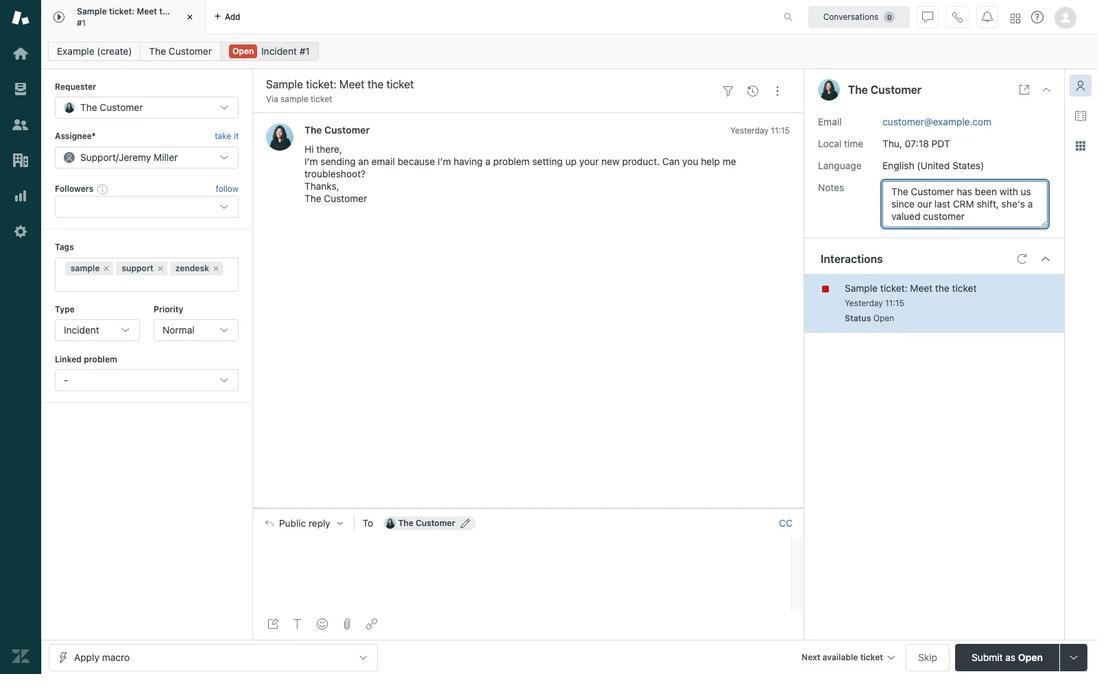 Task type: describe. For each thing, give the bounding box(es) containing it.
take it button
[[215, 130, 239, 144]]

conversations
[[823, 11, 879, 22]]

tabs tab list
[[41, 0, 769, 34]]

states)
[[952, 159, 984, 171]]

events image
[[747, 86, 758, 96]]

the customer up thu,
[[848, 84, 922, 96]]

submit
[[972, 652, 1003, 663]]

zendesk support image
[[12, 9, 29, 27]]

you
[[682, 156, 698, 168]]

english
[[883, 159, 915, 171]]

via
[[266, 94, 278, 104]]

incident #1
[[261, 45, 310, 57]]

tab containing sample ticket: meet the ticket
[[41, 0, 206, 34]]

language
[[818, 159, 862, 171]]

the customer up there, in the left top of the page
[[304, 124, 370, 136]]

format text image
[[292, 619, 303, 630]]

to
[[363, 517, 373, 529]]

/
[[116, 151, 119, 163]]

thanks,
[[304, 181, 339, 192]]

the right user icon
[[848, 84, 868, 96]]

assignee*
[[55, 131, 96, 142]]

hide composer image
[[523, 503, 534, 514]]

normal
[[163, 324, 195, 336]]

notes
[[818, 181, 844, 193]]

close image inside tabs tab list
[[183, 10, 197, 24]]

because
[[398, 156, 435, 168]]

1 vertical spatial close image
[[1041, 84, 1052, 95]]

view more details image
[[1019, 84, 1030, 95]]

there,
[[316, 144, 342, 155]]

can
[[662, 156, 680, 168]]

knowledge image
[[1075, 110, 1086, 121]]

zendesk image
[[12, 648, 29, 666]]

remove image for zendesk
[[212, 264, 220, 273]]

your
[[579, 156, 599, 168]]

sample for sample ticket: meet the ticket yesterday 11:15 status open
[[845, 282, 878, 294]]

Yesterday 11:15 text field
[[845, 298, 904, 308]]

the customer inside the customer link
[[149, 45, 212, 57]]

apply
[[74, 652, 99, 663]]

add attachment image
[[342, 619, 352, 630]]

public reply button
[[253, 509, 354, 538]]

customer up customer@example.com
[[871, 84, 922, 96]]

user image
[[818, 79, 840, 101]]

thu, 07:18 pdt
[[883, 138, 950, 149]]

email
[[372, 156, 395, 168]]

via sample ticket
[[266, 94, 332, 104]]

follow button
[[216, 183, 239, 195]]

miller
[[154, 151, 178, 163]]

product.
[[622, 156, 660, 168]]

support
[[122, 263, 153, 273]]

time
[[844, 138, 863, 149]]

take it
[[215, 131, 239, 142]]

apps image
[[1075, 141, 1086, 152]]

add link (cmd k) image
[[366, 619, 377, 630]]

0 vertical spatial yesterday
[[730, 126, 769, 136]]

zendesk products image
[[1011, 13, 1020, 23]]

customers image
[[12, 116, 29, 134]]

new
[[601, 156, 620, 168]]

linked problem
[[55, 355, 117, 365]]

07:18
[[905, 138, 929, 149]]

having
[[454, 156, 483, 168]]

reply
[[309, 518, 330, 529]]

yesterday 11:15
[[730, 126, 790, 136]]

ticket actions image
[[772, 86, 783, 96]]

displays possible ticket submission types image
[[1068, 652, 1079, 663]]

get help image
[[1031, 11, 1044, 23]]

jeremy
[[119, 151, 151, 163]]

example (create)
[[57, 45, 132, 57]]

assignee* element
[[55, 147, 239, 169]]

hi
[[304, 144, 314, 155]]

next available ticket button
[[796, 644, 900, 674]]

0 horizontal spatial problem
[[84, 355, 117, 365]]

ticket inside sample ticket: meet the ticket yesterday 11:15 status open
[[952, 282, 977, 294]]

hi there, i'm sending an email because i'm having a problem setting up your new product. can you help me troubleshoot? thanks, the customer
[[304, 144, 736, 205]]

1 vertical spatial the customer link
[[304, 124, 370, 136]]

The Customer has been with us since our last CRM shift, she's a valued customer text field
[[883, 181, 1048, 227]]

customer inside secondary element
[[169, 45, 212, 57]]

local
[[818, 138, 842, 149]]

followers element
[[55, 196, 239, 218]]

as
[[1006, 652, 1016, 663]]

open inside sample ticket: meet the ticket yesterday 11:15 status open
[[873, 313, 894, 323]]

a
[[485, 156, 491, 168]]

cc
[[779, 517, 793, 529]]

it
[[234, 131, 239, 142]]

linked problem element
[[55, 370, 239, 392]]

conversations button
[[809, 6, 910, 28]]

the down requester
[[80, 102, 97, 113]]

next
[[802, 652, 820, 663]]

reporting image
[[12, 187, 29, 205]]



Task type: vqa. For each thing, say whether or not it's contained in the screenshot.
the rightmost Remove image
yes



Task type: locate. For each thing, give the bounding box(es) containing it.
public reply
[[279, 518, 330, 529]]

1 horizontal spatial #1
[[299, 45, 310, 57]]

0 horizontal spatial the customer link
[[140, 42, 221, 61]]

macro
[[102, 652, 130, 663]]

the for sample ticket: meet the ticket yesterday 11:15 status open
[[935, 282, 950, 294]]

0 vertical spatial ticket:
[[109, 6, 135, 17]]

1 horizontal spatial sample
[[281, 94, 308, 104]]

up
[[565, 156, 577, 168]]

#1 inside sample ticket: meet the ticket #1
[[77, 17, 86, 28]]

0 vertical spatial meet
[[137, 6, 157, 17]]

troubleshoot?
[[304, 168, 366, 180]]

submit as open
[[972, 652, 1043, 663]]

0 horizontal spatial open
[[232, 46, 254, 56]]

requester
[[55, 82, 96, 92]]

the
[[159, 6, 172, 17], [935, 282, 950, 294]]

zendesk
[[175, 263, 209, 273]]

problem
[[493, 156, 530, 168], [84, 355, 117, 365]]

1 horizontal spatial 11:15
[[885, 298, 904, 308]]

tab
[[41, 0, 206, 34]]

1 vertical spatial sample
[[71, 263, 100, 273]]

meet
[[137, 6, 157, 17], [910, 282, 933, 294]]

public
[[279, 518, 306, 529]]

i'm down the hi
[[304, 156, 318, 168]]

remove image right the zendesk
[[212, 264, 220, 273]]

the down sample ticket: meet the ticket #1
[[149, 45, 166, 57]]

open
[[232, 46, 254, 56], [873, 313, 894, 323], [1018, 652, 1043, 663]]

incident for incident
[[64, 324, 99, 336]]

filter image
[[723, 86, 734, 96]]

0 vertical spatial 11:15
[[771, 126, 790, 136]]

local time
[[818, 138, 863, 149]]

notifications image
[[982, 11, 993, 22]]

customer@example.com image
[[385, 518, 396, 529]]

incident for incident #1
[[261, 45, 297, 57]]

Subject field
[[263, 76, 713, 93]]

Yesterday 11:15 text field
[[730, 126, 790, 136]]

close image left add dropdown button
[[183, 10, 197, 24]]

#1 up via sample ticket
[[299, 45, 310, 57]]

main element
[[0, 0, 41, 675]]

meet inside sample ticket: meet the ticket yesterday 11:15 status open
[[910, 282, 933, 294]]

1 vertical spatial problem
[[84, 355, 117, 365]]

followers
[[55, 184, 93, 194]]

1 horizontal spatial open
[[873, 313, 894, 323]]

the customer link up there, in the left top of the page
[[304, 124, 370, 136]]

ticket: for sample ticket: meet the ticket yesterday 11:15 status open
[[880, 282, 908, 294]]

1 vertical spatial incident
[[64, 324, 99, 336]]

sample down tags
[[71, 263, 100, 273]]

1 horizontal spatial sample
[[845, 282, 878, 294]]

ticket: up (create)
[[109, 6, 135, 17]]

ticket inside "popup button"
[[860, 652, 883, 663]]

incident
[[261, 45, 297, 57], [64, 324, 99, 336]]

0 horizontal spatial incident
[[64, 324, 99, 336]]

the customer
[[149, 45, 212, 57], [848, 84, 922, 96], [80, 102, 143, 113], [304, 124, 370, 136], [398, 518, 455, 528]]

close image right view more details image
[[1041, 84, 1052, 95]]

the customer link
[[140, 42, 221, 61], [304, 124, 370, 136]]

the customer right customer@example.com image
[[398, 518, 455, 528]]

sample inside sample ticket: meet the ticket #1
[[77, 6, 107, 17]]

the customer down sample ticket: meet the ticket #1
[[149, 45, 212, 57]]

meet inside sample ticket: meet the ticket #1
[[137, 6, 157, 17]]

the
[[149, 45, 166, 57], [848, 84, 868, 96], [80, 102, 97, 113], [304, 124, 322, 136], [304, 193, 321, 205], [398, 518, 414, 528]]

1 vertical spatial yesterday
[[845, 298, 883, 308]]

1 horizontal spatial problem
[[493, 156, 530, 168]]

type
[[55, 304, 75, 314]]

1 vertical spatial the
[[935, 282, 950, 294]]

ticket:
[[109, 6, 135, 17], [880, 282, 908, 294]]

1 i'm from the left
[[304, 156, 318, 168]]

ticket: for sample ticket: meet the ticket #1
[[109, 6, 135, 17]]

normal button
[[154, 320, 239, 341]]

yesterday up me
[[730, 126, 769, 136]]

0 vertical spatial close image
[[183, 10, 197, 24]]

sample right via
[[281, 94, 308, 104]]

support
[[80, 151, 116, 163]]

secondary element
[[41, 38, 1097, 65]]

email
[[818, 116, 842, 127]]

0 vertical spatial sample
[[281, 94, 308, 104]]

incident button
[[55, 320, 140, 341]]

customer up there, in the left top of the page
[[324, 124, 370, 136]]

ticket: inside sample ticket: meet the ticket #1
[[109, 6, 135, 17]]

avatar image
[[266, 124, 294, 151]]

-
[[64, 375, 68, 386]]

#1 up example
[[77, 17, 86, 28]]

ticket: inside sample ticket: meet the ticket yesterday 11:15 status open
[[880, 282, 908, 294]]

an
[[358, 156, 369, 168]]

open down add
[[232, 46, 254, 56]]

1 horizontal spatial i'm
[[438, 156, 451, 168]]

ticket inside sample ticket: meet the ticket #1
[[175, 6, 198, 17]]

pdt
[[932, 138, 950, 149]]

0 horizontal spatial remove image
[[102, 264, 111, 273]]

(united
[[917, 159, 950, 171]]

the inside secondary element
[[149, 45, 166, 57]]

button displays agent's chat status as invisible. image
[[922, 11, 933, 22]]

the customer inside the requester element
[[80, 102, 143, 113]]

0 horizontal spatial meet
[[137, 6, 157, 17]]

incident up via
[[261, 45, 297, 57]]

english (united states)
[[883, 159, 984, 171]]

i'm left the having
[[438, 156, 451, 168]]

draft mode image
[[267, 619, 278, 630]]

ticket
[[175, 6, 198, 17], [311, 94, 332, 104], [952, 282, 977, 294], [860, 652, 883, 663]]

1 vertical spatial meet
[[910, 282, 933, 294]]

1 horizontal spatial remove image
[[212, 264, 220, 273]]

1 vertical spatial sample
[[845, 282, 878, 294]]

remove image
[[102, 264, 111, 273], [212, 264, 220, 273]]

1 horizontal spatial ticket:
[[880, 282, 908, 294]]

status
[[845, 313, 871, 323]]

0 horizontal spatial sample
[[71, 263, 100, 273]]

edit user image
[[461, 519, 470, 528]]

example (create) button
[[48, 42, 141, 61]]

sample up example (create)
[[77, 6, 107, 17]]

problem inside hi there, i'm sending an email because i'm having a problem setting up your new product. can you help me troubleshoot? thanks, the customer
[[493, 156, 530, 168]]

the down thanks,
[[304, 193, 321, 205]]

the customer link down sample ticket: meet the ticket #1
[[140, 42, 221, 61]]

support / jeremy miller
[[80, 151, 178, 163]]

available
[[823, 652, 858, 663]]

skip
[[918, 652, 937, 663]]

1 horizontal spatial close image
[[1041, 84, 1052, 95]]

thu,
[[883, 138, 902, 149]]

sample for sample ticket: meet the ticket #1
[[77, 6, 107, 17]]

customer up /
[[100, 102, 143, 113]]

0 horizontal spatial close image
[[183, 10, 197, 24]]

problem right a
[[493, 156, 530, 168]]

0 vertical spatial the
[[159, 6, 172, 17]]

incident inside secondary element
[[261, 45, 297, 57]]

0 horizontal spatial yesterday
[[730, 126, 769, 136]]

0 vertical spatial problem
[[493, 156, 530, 168]]

0 vertical spatial open
[[232, 46, 254, 56]]

incident inside incident popup button
[[64, 324, 99, 336]]

0 horizontal spatial 11:15
[[771, 126, 790, 136]]

setting
[[532, 156, 563, 168]]

1 horizontal spatial yesterday
[[845, 298, 883, 308]]

2 horizontal spatial open
[[1018, 652, 1043, 663]]

customer down thanks,
[[324, 193, 367, 205]]

linked
[[55, 355, 82, 365]]

the inside sample ticket: meet the ticket yesterday 11:15 status open
[[935, 282, 950, 294]]

sample up yesterday 11:15 text field
[[845, 282, 878, 294]]

2 i'm from the left
[[438, 156, 451, 168]]

2 remove image from the left
[[212, 264, 220, 273]]

example
[[57, 45, 94, 57]]

help
[[701, 156, 720, 168]]

#1
[[77, 17, 86, 28], [299, 45, 310, 57]]

the up the hi
[[304, 124, 322, 136]]

1 vertical spatial #1
[[299, 45, 310, 57]]

0 vertical spatial incident
[[261, 45, 297, 57]]

meet for sample ticket: meet the ticket #1
[[137, 6, 157, 17]]

the customer down requester
[[80, 102, 143, 113]]

admin image
[[12, 223, 29, 241]]

interactions
[[821, 253, 883, 265]]

get started image
[[12, 45, 29, 62]]

customer inside the requester element
[[100, 102, 143, 113]]

0 vertical spatial sample
[[77, 6, 107, 17]]

insert emojis image
[[317, 619, 328, 630]]

next available ticket
[[802, 652, 883, 663]]

open inside secondary element
[[232, 46, 254, 56]]

meet for sample ticket: meet the ticket yesterday 11:15 status open
[[910, 282, 933, 294]]

customer context image
[[1075, 80, 1086, 91]]

remove image
[[156, 264, 164, 273]]

sample
[[281, 94, 308, 104], [71, 263, 100, 273]]

skip button
[[906, 644, 950, 672]]

the inside sample ticket: meet the ticket #1
[[159, 6, 172, 17]]

1 vertical spatial open
[[873, 313, 894, 323]]

views image
[[12, 80, 29, 98]]

0 vertical spatial the customer link
[[140, 42, 221, 61]]

remove image left "support"
[[102, 264, 111, 273]]

1 horizontal spatial incident
[[261, 45, 297, 57]]

remove image for sample
[[102, 264, 111, 273]]

customer
[[169, 45, 212, 57], [871, 84, 922, 96], [100, 102, 143, 113], [324, 124, 370, 136], [324, 193, 367, 205], [416, 518, 455, 528]]

yesterday inside sample ticket: meet the ticket yesterday 11:15 status open
[[845, 298, 883, 308]]

#1 inside secondary element
[[299, 45, 310, 57]]

sample ticket: meet the ticket yesterday 11:15 status open
[[845, 282, 977, 323]]

customer down add dropdown button
[[169, 45, 212, 57]]

info on adding followers image
[[98, 184, 109, 195]]

tags
[[55, 242, 74, 252]]

sample ticket: meet the ticket #1
[[77, 6, 198, 28]]

the inside hi there, i'm sending an email because i'm having a problem setting up your new product. can you help me troubleshoot? thanks, the customer
[[304, 193, 321, 205]]

take
[[215, 131, 231, 142]]

11:15
[[771, 126, 790, 136], [885, 298, 904, 308]]

the for sample ticket: meet the ticket #1
[[159, 6, 172, 17]]

open right as at right bottom
[[1018, 652, 1043, 663]]

organizations image
[[12, 152, 29, 169]]

1 horizontal spatial the
[[935, 282, 950, 294]]

(create)
[[97, 45, 132, 57]]

add button
[[206, 0, 249, 34]]

ticket: up yesterday 11:15 text field
[[880, 282, 908, 294]]

sample inside sample ticket: meet the ticket yesterday 11:15 status open
[[845, 282, 878, 294]]

customer@example.com
[[883, 116, 992, 127]]

sending
[[321, 156, 356, 168]]

Public reply composer text field
[[259, 538, 787, 567]]

customer left edit user image
[[416, 518, 455, 528]]

the right customer@example.com image
[[398, 518, 414, 528]]

0 vertical spatial #1
[[77, 17, 86, 28]]

yesterday
[[730, 126, 769, 136], [845, 298, 883, 308]]

the customer link inside secondary element
[[140, 42, 221, 61]]

2 vertical spatial open
[[1018, 652, 1043, 663]]

requester element
[[55, 97, 239, 119]]

priority
[[154, 304, 183, 314]]

problem down incident popup button
[[84, 355, 117, 365]]

add
[[225, 11, 240, 22]]

0 horizontal spatial sample
[[77, 6, 107, 17]]

1 vertical spatial 11:15
[[885, 298, 904, 308]]

1 horizontal spatial meet
[[910, 282, 933, 294]]

apply macro
[[74, 652, 130, 663]]

open down yesterday 11:15 text field
[[873, 313, 894, 323]]

1 vertical spatial ticket:
[[880, 282, 908, 294]]

11:15 inside sample ticket: meet the ticket yesterday 11:15 status open
[[885, 298, 904, 308]]

0 horizontal spatial i'm
[[304, 156, 318, 168]]

cc button
[[779, 517, 793, 530]]

sample
[[77, 6, 107, 17], [845, 282, 878, 294]]

follow
[[216, 184, 239, 194]]

1 horizontal spatial the customer link
[[304, 124, 370, 136]]

customer inside hi there, i'm sending an email because i'm having a problem setting up your new product. can you help me troubleshoot? thanks, the customer
[[324, 193, 367, 205]]

0 horizontal spatial #1
[[77, 17, 86, 28]]

yesterday up status
[[845, 298, 883, 308]]

incident down type
[[64, 324, 99, 336]]

0 horizontal spatial ticket:
[[109, 6, 135, 17]]

0 horizontal spatial the
[[159, 6, 172, 17]]

close image
[[183, 10, 197, 24], [1041, 84, 1052, 95]]

me
[[723, 156, 736, 168]]

1 remove image from the left
[[102, 264, 111, 273]]



